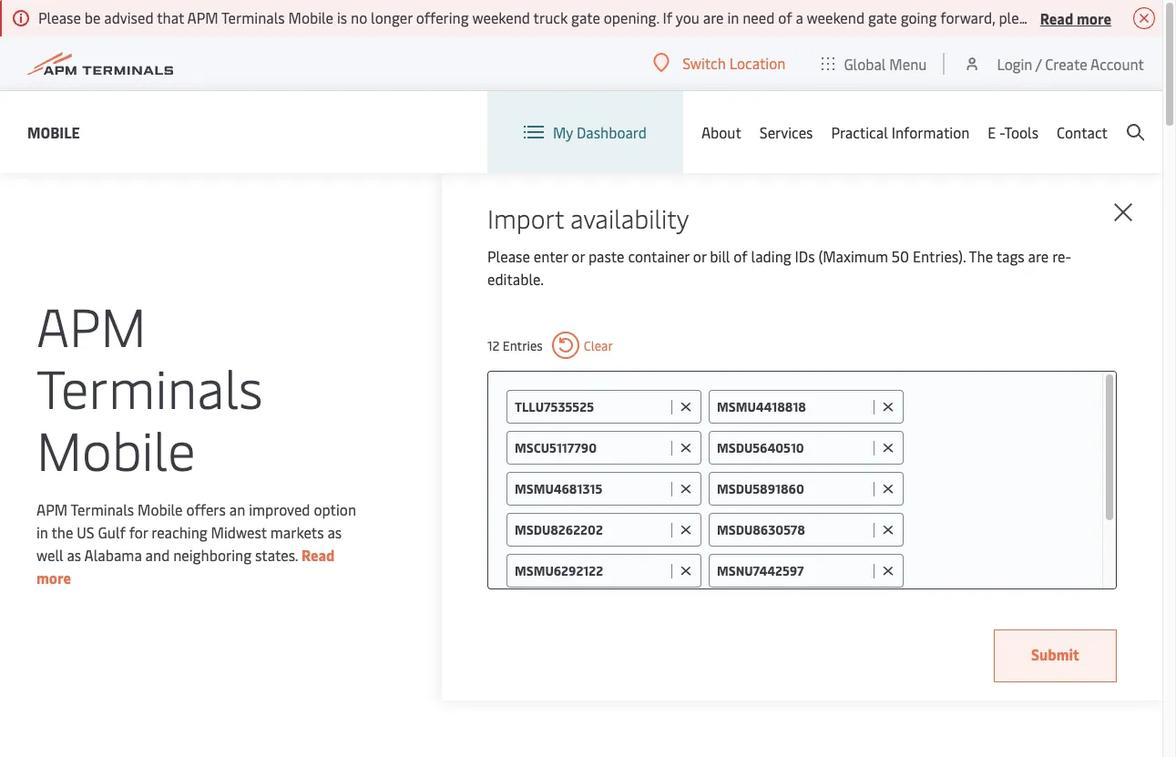 Task type: locate. For each thing, give the bounding box(es) containing it.
0 horizontal spatial please
[[38, 7, 81, 27]]

2 gate from the left
[[868, 7, 897, 27]]

1 vertical spatial entered id text field
[[717, 439, 869, 456]]

going
[[901, 7, 937, 27]]

is
[[337, 7, 347, 27]]

1 vertical spatial read more
[[36, 544, 335, 587]]

please be advised that apm terminals mobile is no longer offering weekend truck gate opening. if you are in need of a weekend gate going forward, please email
[[38, 7, 1084, 27]]

or
[[572, 246, 585, 266], [693, 246, 707, 266]]

read down markets
[[302, 544, 335, 564]]

0 vertical spatial are
[[703, 7, 724, 27]]

us
[[77, 522, 94, 542]]

0 horizontal spatial of
[[734, 246, 748, 266]]

0 horizontal spatial more
[[36, 567, 71, 587]]

switch location
[[683, 53, 786, 73]]

if
[[663, 7, 673, 27]]

advised
[[104, 7, 154, 27]]

import
[[487, 200, 564, 235]]

in
[[727, 7, 739, 27], [36, 522, 48, 542]]

as
[[328, 522, 342, 542], [67, 544, 81, 564]]

1 horizontal spatial are
[[1028, 246, 1049, 266]]

1 horizontal spatial as
[[328, 522, 342, 542]]

read more button
[[1040, 6, 1112, 29]]

1 horizontal spatial please
[[487, 246, 530, 266]]

tools
[[1004, 122, 1039, 142]]

mobile inside apm terminals mobile
[[36, 412, 196, 484]]

1 weekend from the left
[[472, 7, 530, 27]]

re-
[[1053, 246, 1072, 266]]

1 horizontal spatial more
[[1077, 8, 1112, 28]]

apm for apm terminals mobile
[[36, 288, 146, 360]]

1 vertical spatial apm
[[36, 288, 146, 360]]

apm
[[187, 7, 218, 27], [36, 288, 146, 360], [36, 499, 68, 519]]

1 vertical spatial are
[[1028, 246, 1049, 266]]

1 vertical spatial terminals
[[36, 350, 263, 422]]

in left need
[[727, 7, 739, 27]]

ids
[[795, 246, 815, 266]]

of left a
[[778, 7, 792, 27]]

global menu
[[844, 53, 927, 73]]

1 vertical spatial please
[[487, 246, 530, 266]]

1 vertical spatial more
[[36, 567, 71, 587]]

in left the
[[36, 522, 48, 542]]

are right you
[[703, 7, 724, 27]]

please inside please enter or paste container or bill of lading ids (maximum 50 entries). the tags are re- editable.
[[487, 246, 530, 266]]

1 vertical spatial of
[[734, 246, 748, 266]]

read
[[1040, 8, 1074, 28], [302, 544, 335, 564]]

login / create account
[[997, 53, 1144, 73]]

please
[[38, 7, 81, 27], [487, 246, 530, 266]]

1 horizontal spatial of
[[778, 7, 792, 27]]

gate
[[571, 7, 600, 27], [868, 7, 897, 27]]

or left bill on the top right of page
[[693, 246, 707, 266]]

of right bill on the top right of page
[[734, 246, 748, 266]]

1 horizontal spatial in
[[727, 7, 739, 27]]

-
[[1000, 122, 1004, 142]]

location
[[729, 53, 786, 73]]

e -tools
[[988, 122, 1039, 142]]

read inside button
[[1040, 8, 1074, 28]]

read up 'login / create account' link
[[1040, 8, 1074, 28]]

as right well on the bottom of page
[[67, 544, 81, 564]]

read more up login / create account
[[1040, 8, 1112, 28]]

0 horizontal spatial gate
[[571, 7, 600, 27]]

1 horizontal spatial read more
[[1040, 8, 1112, 28]]

read more
[[1040, 8, 1112, 28], [36, 544, 335, 587]]

2 or from the left
[[693, 246, 707, 266]]

2 vertical spatial apm
[[36, 499, 68, 519]]

0 horizontal spatial weekend
[[472, 7, 530, 27]]

weekend right a
[[807, 7, 865, 27]]

e
[[988, 122, 996, 142]]

1 horizontal spatial or
[[693, 246, 707, 266]]

weekend
[[472, 7, 530, 27], [807, 7, 865, 27]]

more down well on the bottom of page
[[36, 567, 71, 587]]

0 horizontal spatial read more
[[36, 544, 335, 587]]

0 vertical spatial read
[[1040, 8, 1074, 28]]

are left 're-'
[[1028, 246, 1049, 266]]

0 vertical spatial as
[[328, 522, 342, 542]]

practical information
[[831, 122, 970, 142]]

more
[[1077, 8, 1112, 28], [36, 567, 71, 587]]

apm inside the apm terminals mobile offers an improved option in the us gulf for reaching midwest markets as well as alabama and neighboring states.
[[36, 499, 68, 519]]

of
[[778, 7, 792, 27], [734, 246, 748, 266]]

0 vertical spatial of
[[778, 7, 792, 27]]

Entered ID text field
[[515, 398, 667, 415], [717, 439, 869, 456], [717, 521, 869, 538]]

12
[[487, 337, 500, 354]]

1 horizontal spatial read
[[1040, 8, 1074, 28]]

longer
[[371, 7, 413, 27]]

more left close alert image
[[1077, 8, 1112, 28]]

weekend left truck
[[472, 7, 530, 27]]

1 vertical spatial as
[[67, 544, 81, 564]]

gate right truck
[[571, 7, 600, 27]]

0 vertical spatial in
[[727, 7, 739, 27]]

terminals for apm terminals mobile offers an improved option in the us gulf for reaching midwest markets as well as alabama and neighboring states.
[[71, 499, 134, 519]]

please enter or paste container or bill of lading ids (maximum 50 entries). the tags are re- editable.
[[487, 246, 1072, 289]]

please left the be on the top
[[38, 7, 81, 27]]

0 vertical spatial read more
[[1040, 8, 1112, 28]]

availability
[[570, 200, 689, 235]]

terminals
[[221, 7, 285, 27], [36, 350, 263, 422], [71, 499, 134, 519]]

terminals inside the apm terminals mobile offers an improved option in the us gulf for reaching midwest markets as well as alabama and neighboring states.
[[71, 499, 134, 519]]

mobile
[[288, 7, 334, 27], [27, 122, 80, 142], [36, 412, 196, 484], [138, 499, 183, 519]]

as down option
[[328, 522, 342, 542]]

bill
[[710, 246, 730, 266]]

apm inside apm terminals mobile
[[36, 288, 146, 360]]

import availability
[[487, 200, 689, 235]]

/
[[1036, 53, 1042, 73]]

offering
[[416, 7, 469, 27]]

or right the "enter" at the left of the page
[[572, 246, 585, 266]]

0 horizontal spatial in
[[36, 522, 48, 542]]

clear button
[[552, 332, 613, 359]]

apm terminals mobile offers an improved option in the us gulf for reaching midwest markets as well as alabama and neighboring states.
[[36, 499, 356, 564]]

read more link
[[36, 544, 335, 587]]

0 horizontal spatial are
[[703, 7, 724, 27]]

login / create account link
[[963, 36, 1144, 90]]

entries).
[[913, 246, 966, 266]]

0 horizontal spatial read
[[302, 544, 335, 564]]

gulf
[[98, 522, 125, 542]]

Entered ID text field
[[717, 398, 869, 415], [515, 439, 667, 456], [515, 480, 667, 497], [717, 480, 869, 497], [515, 521, 667, 538], [515, 562, 667, 579], [717, 562, 869, 579]]

in inside the apm terminals mobile offers an improved option in the us gulf for reaching midwest markets as well as alabama and neighboring states.
[[36, 522, 48, 542]]

0 vertical spatial more
[[1077, 8, 1112, 28]]

services button
[[760, 91, 813, 173]]

read more for read more link
[[36, 544, 335, 587]]

gate left going
[[868, 7, 897, 27]]

of inside please enter or paste container or bill of lading ids (maximum 50 entries). the tags are re- editable.
[[734, 246, 748, 266]]

services
[[760, 122, 813, 142]]

more inside button
[[1077, 8, 1112, 28]]

my dashboard button
[[524, 91, 647, 173]]

read more for read more button
[[1040, 8, 1112, 28]]

1 horizontal spatial gate
[[868, 7, 897, 27]]

tags
[[996, 246, 1025, 266]]

1 vertical spatial read
[[302, 544, 335, 564]]

are inside please enter or paste container or bill of lading ids (maximum 50 entries). the tags are re- editable.
[[1028, 246, 1049, 266]]

account
[[1091, 53, 1144, 73]]

1 vertical spatial in
[[36, 522, 48, 542]]

lading
[[751, 246, 791, 266]]

0 vertical spatial please
[[38, 7, 81, 27]]

1 horizontal spatial weekend
[[807, 7, 865, 27]]

mobile link
[[27, 121, 80, 144]]

please up editable. on the left
[[487, 246, 530, 266]]

read more down reaching
[[36, 544, 335, 587]]

contact
[[1057, 122, 1108, 142]]

2 vertical spatial terminals
[[71, 499, 134, 519]]

are
[[703, 7, 724, 27], [1028, 246, 1049, 266]]

please for please be advised that apm terminals mobile is no longer offering weekend truck gate opening. if you are in need of a weekend gate going forward, please email
[[38, 7, 81, 27]]

0 horizontal spatial or
[[572, 246, 585, 266]]



Task type: vqa. For each thing, say whether or not it's contained in the screenshot.
8 Entries
no



Task type: describe. For each thing, give the bounding box(es) containing it.
about button
[[701, 91, 741, 173]]

mobile inside the apm terminals mobile offers an improved option in the us gulf for reaching midwest markets as well as alabama and neighboring states.
[[138, 499, 183, 519]]

please for please enter or paste container or bill of lading ids (maximum 50 entries). the tags are re- editable.
[[487, 246, 530, 266]]

more for read more button
[[1077, 8, 1112, 28]]

global
[[844, 53, 886, 73]]

enter
[[534, 246, 568, 266]]

my
[[553, 122, 573, 142]]

midwest
[[211, 522, 267, 542]]

an
[[229, 499, 245, 519]]

opening.
[[604, 7, 659, 27]]

more for read more link
[[36, 567, 71, 587]]

editable.
[[487, 269, 544, 289]]

login
[[997, 53, 1033, 73]]

improved
[[249, 499, 310, 519]]

please
[[999, 7, 1041, 27]]

need
[[743, 7, 775, 27]]

states.
[[255, 544, 298, 564]]

global menu button
[[804, 36, 945, 91]]

and
[[145, 544, 170, 564]]

truck
[[533, 7, 568, 27]]

submit button
[[994, 630, 1117, 682]]

switch location button
[[653, 53, 786, 73]]

the
[[51, 522, 73, 542]]

the
[[969, 246, 993, 266]]

menu
[[890, 53, 927, 73]]

apm terminals mobile
[[36, 288, 263, 484]]

alabama
[[84, 544, 142, 564]]

0 horizontal spatial as
[[67, 544, 81, 564]]

apm for apm terminals mobile offers an improved option in the us gulf for reaching midwest markets as well as alabama and neighboring states.
[[36, 499, 68, 519]]

2 weekend from the left
[[807, 7, 865, 27]]

(maximum
[[819, 246, 888, 266]]

read for read more button
[[1040, 8, 1074, 28]]

1 or from the left
[[572, 246, 585, 266]]

you
[[676, 7, 700, 27]]

be
[[84, 7, 101, 27]]

my dashboard
[[553, 122, 647, 142]]

about
[[701, 122, 741, 142]]

reaching
[[152, 522, 207, 542]]

neighboring
[[173, 544, 252, 564]]

practical information button
[[831, 91, 970, 173]]

information
[[892, 122, 970, 142]]

well
[[36, 544, 63, 564]]

create
[[1045, 53, 1088, 73]]

e -tools button
[[988, 91, 1039, 173]]

submit
[[1031, 644, 1080, 664]]

read for read more link
[[302, 544, 335, 564]]

0 vertical spatial terminals
[[221, 7, 285, 27]]

forward,
[[941, 7, 995, 27]]

markets
[[270, 522, 324, 542]]

practical
[[831, 122, 888, 142]]

terminals for apm terminals mobile
[[36, 350, 263, 422]]

offers
[[186, 499, 226, 519]]

50
[[892, 246, 909, 266]]

paste
[[588, 246, 625, 266]]

0 vertical spatial entered id text field
[[515, 398, 667, 415]]

contact button
[[1057, 91, 1108, 173]]

a
[[796, 7, 803, 27]]

for
[[129, 522, 148, 542]]

1 gate from the left
[[571, 7, 600, 27]]

2 vertical spatial entered id text field
[[717, 521, 869, 538]]

switch
[[683, 53, 726, 73]]

option
[[314, 499, 356, 519]]

close alert image
[[1133, 7, 1155, 29]]

email
[[1045, 7, 1081, 27]]

no
[[351, 7, 367, 27]]

dashboard
[[577, 122, 647, 142]]

entries
[[503, 337, 543, 354]]

12 entries
[[487, 337, 543, 354]]

0 vertical spatial apm
[[187, 7, 218, 27]]

container
[[628, 246, 690, 266]]

clear
[[584, 337, 613, 354]]

that
[[157, 7, 184, 27]]



